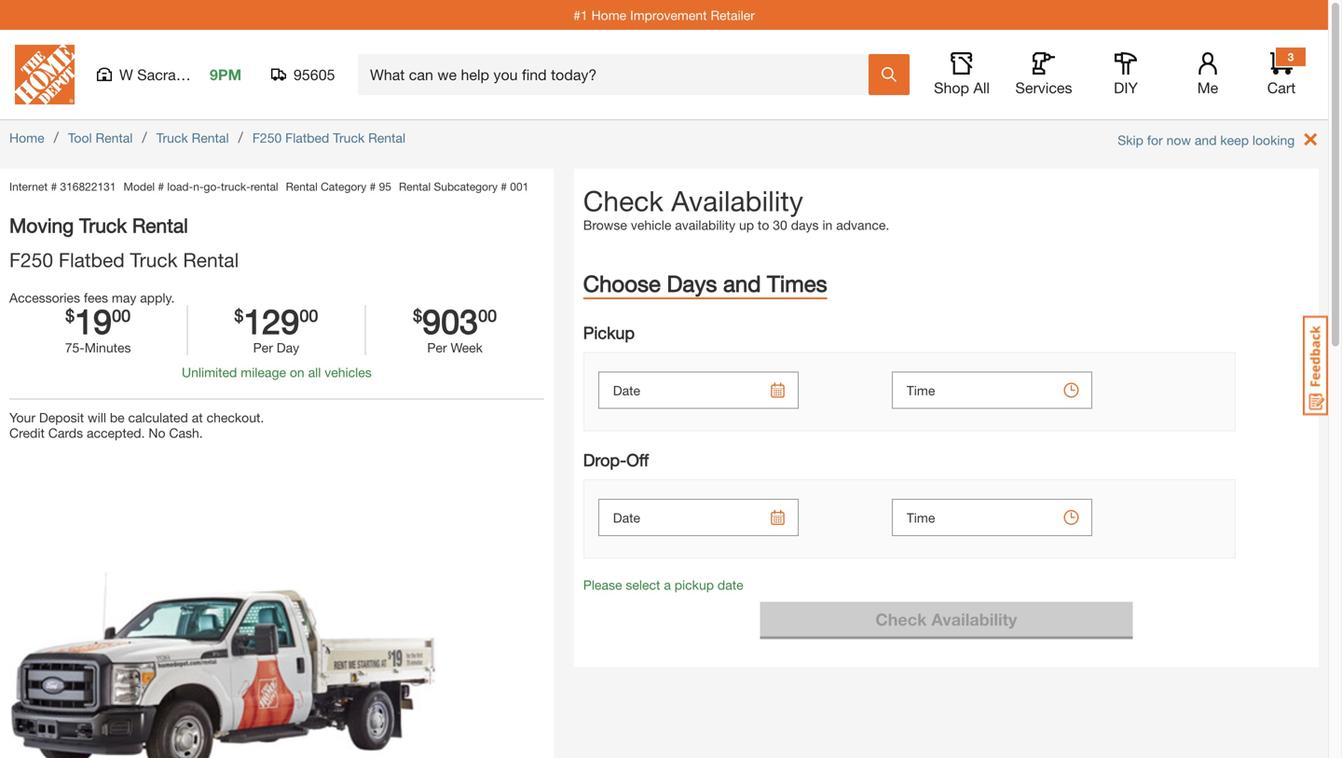 Task type: vqa. For each thing, say whether or not it's contained in the screenshot.


Task type: locate. For each thing, give the bounding box(es) containing it.
1 vertical spatial check
[[876, 609, 927, 629]]

1 horizontal spatial availability
[[932, 609, 1018, 629]]

no
[[149, 425, 166, 441]]

0 horizontal spatial check
[[583, 184, 664, 217]]

30
[[773, 217, 788, 233]]

#
[[51, 180, 57, 193], [158, 180, 164, 193], [370, 180, 376, 193], [501, 180, 507, 193]]

go-
[[204, 180, 221, 193]]

Date text field
[[598, 372, 799, 409], [598, 499, 799, 536]]

2 per from the left
[[427, 340, 447, 355]]

4 # from the left
[[501, 180, 507, 193]]

$ for 903
[[413, 305, 422, 325]]

316822131
[[60, 180, 116, 193]]

903
[[422, 301, 478, 341]]

3 $ from the left
[[413, 305, 422, 325]]

1 horizontal spatial per
[[427, 340, 447, 355]]

00 inside $ 129 00
[[300, 305, 318, 325]]

tool
[[68, 130, 92, 145]]

f250 down moving
[[9, 248, 53, 271]]

1 horizontal spatial 00
[[300, 305, 318, 325]]

2 $ from the left
[[234, 305, 244, 325]]

2 horizontal spatial 00
[[478, 305, 497, 325]]

home right the #1
[[592, 7, 627, 23]]

1 horizontal spatial f250
[[253, 130, 282, 145]]

2 # from the left
[[158, 180, 164, 193]]

00 up week
[[478, 305, 497, 325]]

129 dollars and 00 cents element containing 00
[[300, 305, 318, 337]]

per
[[253, 340, 273, 355], [427, 340, 447, 355]]

truck rental
[[156, 130, 229, 145]]

n-
[[193, 180, 204, 193]]

1 vertical spatial and
[[724, 270, 761, 297]]

skip for now and keep looking
[[1118, 132, 1295, 148]]

rental down go-
[[183, 248, 239, 271]]

date text field up off
[[598, 372, 799, 409]]

per left week
[[427, 340, 447, 355]]

the home depot logo image
[[15, 45, 75, 104]]

0 horizontal spatial f250 flatbed truck rental
[[9, 248, 239, 271]]

0 horizontal spatial 00
[[112, 305, 131, 325]]

00 for 903
[[478, 305, 497, 325]]

will
[[88, 410, 106, 425]]

0 horizontal spatial per
[[253, 340, 273, 355]]

# left load-
[[158, 180, 164, 193]]

retailer
[[711, 7, 755, 23]]

00
[[112, 305, 131, 325], [300, 305, 318, 325], [478, 305, 497, 325]]

00 right fees in the top of the page
[[112, 305, 131, 325]]

looking
[[1253, 132, 1295, 148]]

1 vertical spatial f250
[[9, 248, 53, 271]]

drop-
[[583, 450, 627, 470]]

#1 home improvement retailer
[[574, 7, 755, 23]]

days
[[667, 270, 717, 297]]

0 vertical spatial flatbed
[[285, 130, 329, 145]]

model
[[124, 180, 155, 193]]

availability
[[672, 184, 804, 217], [932, 609, 1018, 629]]

00 inside $ 903 00
[[478, 305, 497, 325]]

$ inside $ 903 00
[[413, 305, 422, 325]]

accessories
[[9, 290, 80, 305]]

w sacramento 9pm
[[119, 66, 242, 83]]

subcategory
[[434, 180, 498, 193]]

0 horizontal spatial f250
[[9, 248, 53, 271]]

check
[[583, 184, 664, 217], [876, 609, 927, 629]]

now
[[1167, 132, 1192, 148]]

00 inside $ 19 00
[[112, 305, 131, 325]]

3 00 from the left
[[478, 305, 497, 325]]

2 date text field from the top
[[598, 499, 799, 536]]

75-
[[65, 340, 85, 355]]

0 vertical spatial f250
[[253, 130, 282, 145]]

off
[[627, 450, 649, 470]]

flatbed up category
[[285, 130, 329, 145]]

1 horizontal spatial flatbed
[[285, 130, 329, 145]]

# right 'internet'
[[51, 180, 57, 193]]

truck up apply.
[[130, 248, 178, 271]]

2 horizontal spatial $
[[413, 305, 422, 325]]

diy
[[1114, 79, 1138, 97]]

shop
[[934, 79, 970, 97]]

0 vertical spatial home
[[592, 7, 627, 23]]

$ inside $ 129 00
[[234, 305, 244, 325]]

feedback link image
[[1304, 315, 1329, 416]]

please select a pickup date
[[583, 577, 744, 593]]

0 vertical spatial availability
[[672, 184, 804, 217]]

1 per from the left
[[253, 340, 273, 355]]

f250
[[253, 130, 282, 145], [9, 248, 53, 271]]

and right now
[[1195, 132, 1217, 148]]

home link
[[9, 130, 44, 145]]

moving
[[9, 214, 74, 237]]

19
[[75, 301, 112, 341]]

1 horizontal spatial check
[[876, 609, 927, 629]]

1 horizontal spatial $
[[234, 305, 244, 325]]

availability inside check availability button
[[932, 609, 1018, 629]]

1 horizontal spatial home
[[592, 7, 627, 23]]

check inside button
[[876, 609, 927, 629]]

1 horizontal spatial and
[[1195, 132, 1217, 148]]

advance.
[[837, 217, 890, 233]]

# left the '95'
[[370, 180, 376, 193]]

cash.
[[169, 425, 203, 441]]

0 horizontal spatial $
[[65, 305, 75, 325]]

check availability
[[876, 609, 1018, 629]]

129 dollars and 00 cents element
[[188, 301, 365, 341], [244, 301, 300, 341], [234, 305, 244, 337], [300, 305, 318, 337]]

shop all button
[[932, 52, 992, 97]]

date text field up pickup
[[598, 499, 799, 536]]

truck down 316822131
[[79, 214, 127, 237]]

903 dollars and 00 cents element containing $
[[413, 305, 422, 337]]

2 00 from the left
[[300, 305, 318, 325]]

f250 flatbed truck rental link
[[253, 130, 406, 145]]

0 vertical spatial check
[[583, 184, 664, 217]]

availability inside check availability browse vehicle availability up to 30 days in advance.
[[672, 184, 804, 217]]

a
[[664, 577, 671, 593]]

check availability browse vehicle availability up to 30 days in advance.
[[583, 184, 890, 233]]

0 horizontal spatial availability
[[672, 184, 804, 217]]

1 00 from the left
[[112, 305, 131, 325]]

1 vertical spatial f250 flatbed truck rental
[[9, 248, 239, 271]]

me button
[[1179, 52, 1238, 97]]

1 vertical spatial home
[[9, 130, 44, 145]]

1 vertical spatial availability
[[932, 609, 1018, 629]]

rental up the '95'
[[368, 130, 406, 145]]

diy button
[[1097, 52, 1156, 97]]

and
[[1195, 132, 1217, 148], [724, 270, 761, 297]]

0 vertical spatial date text field
[[598, 372, 799, 409]]

0 vertical spatial f250 flatbed truck rental
[[253, 130, 406, 145]]

1 vertical spatial date text field
[[598, 499, 799, 536]]

$
[[65, 305, 75, 325], [234, 305, 244, 325], [413, 305, 422, 325]]

rental
[[251, 180, 278, 193]]

at
[[192, 410, 203, 425]]

services
[[1016, 79, 1073, 97]]

$ 903 00
[[413, 301, 497, 341]]

0 horizontal spatial home
[[9, 130, 44, 145]]

1 date text field from the top
[[598, 372, 799, 409]]

skip for now and keep looking link
[[1118, 132, 1318, 148]]

per up mileage
[[253, 340, 273, 355]]

1 # from the left
[[51, 180, 57, 193]]

truck up category
[[333, 130, 365, 145]]

improvement
[[630, 7, 707, 23]]

accepted.
[[87, 425, 145, 441]]

19 dollars and 00 cents element
[[9, 301, 187, 341], [75, 301, 112, 341], [65, 305, 75, 337], [112, 305, 131, 337]]

rental
[[96, 130, 133, 145], [192, 130, 229, 145], [368, 130, 406, 145], [286, 180, 318, 193], [399, 180, 431, 193], [132, 214, 188, 237], [183, 248, 239, 271]]

flatbed down moving truck rental
[[59, 248, 125, 271]]

f250 flatbed truck rental up may
[[9, 248, 239, 271]]

check availability button
[[760, 602, 1133, 636]]

and right days
[[724, 270, 761, 297]]

f250 flatbed truck rental up category
[[253, 130, 406, 145]]

menu close image
[[1305, 133, 1318, 146]]

1 $ from the left
[[65, 305, 75, 325]]

flatbed
[[285, 130, 329, 145], [59, 248, 125, 271]]

903 dollars and 00 cents element
[[366, 301, 544, 341], [422, 301, 478, 341], [413, 305, 422, 337], [478, 305, 497, 337]]

$ inside $ 19 00
[[65, 305, 75, 325]]

# left 001
[[501, 180, 507, 193]]

00 up all
[[300, 305, 318, 325]]

1 vertical spatial flatbed
[[59, 248, 125, 271]]

129
[[244, 301, 300, 341]]

f250 up internet # 316822131 model # load-n-go-truck-rental rental category # 95 rental subcategory # 001
[[253, 130, 282, 145]]

home up 'internet'
[[9, 130, 44, 145]]

internet # 316822131 model # load-n-go-truck-rental rental category # 95 rental subcategory # 001
[[9, 180, 529, 193]]

check inside check availability browse vehicle availability up to 30 days in advance.
[[583, 184, 664, 217]]



Task type: describe. For each thing, give the bounding box(es) containing it.
95
[[379, 180, 392, 193]]

per for 903
[[427, 340, 447, 355]]

$ 129 00
[[234, 301, 318, 341]]

week
[[451, 340, 483, 355]]

95605
[[294, 66, 335, 83]]

check for check availability
[[876, 609, 927, 629]]

vehicle
[[631, 217, 672, 233]]

up
[[739, 217, 754, 233]]

tool rental
[[68, 130, 133, 145]]

w
[[119, 66, 133, 83]]

deposit
[[39, 410, 84, 425]]

checkout.
[[207, 410, 264, 425]]

services button
[[1015, 52, 1074, 97]]

your deposit will be calculated at checkout. credit cards accepted. no cash.
[[9, 410, 264, 441]]

category
[[321, 180, 367, 193]]

your
[[9, 410, 35, 425]]

129 dollars and 00 cents element containing $
[[234, 305, 244, 337]]

truck up load-
[[156, 130, 188, 145]]

cart 3
[[1268, 50, 1296, 97]]

mileage
[[241, 365, 286, 380]]

calculated
[[128, 410, 188, 425]]

cart
[[1268, 79, 1296, 97]]

$ for 129
[[234, 305, 244, 325]]

3
[[1288, 50, 1295, 63]]

9pm
[[210, 66, 242, 83]]

per for 129
[[253, 340, 273, 355]]

per day
[[253, 340, 299, 355]]

keep
[[1221, 132, 1250, 148]]

$ for 19
[[65, 305, 75, 325]]

date text field for drop-off
[[598, 499, 799, 536]]

moving truck rental
[[9, 214, 188, 237]]

drop-off
[[583, 450, 649, 470]]

75-minutes
[[65, 340, 131, 355]]

1 horizontal spatial f250 flatbed truck rental
[[253, 130, 406, 145]]

all
[[974, 79, 990, 97]]

What can we help you find today? search field
[[370, 55, 868, 94]]

apply.
[[140, 290, 175, 305]]

load-
[[167, 180, 193, 193]]

may
[[112, 290, 136, 305]]

truck-
[[221, 180, 251, 193]]

availability
[[675, 217, 736, 233]]

19 dollars and 00 cents element containing $
[[65, 305, 75, 337]]

days
[[791, 217, 819, 233]]

credit
[[9, 425, 45, 441]]

#1
[[574, 7, 588, 23]]

f250 flatbed truck rental image
[[9, 459, 437, 758]]

select
[[626, 577, 661, 593]]

availability for check availability browse vehicle availability up to 30 days in advance.
[[672, 184, 804, 217]]

unlimited mileage on all vehicles
[[182, 365, 372, 380]]

rental right rental on the top left of the page
[[286, 180, 318, 193]]

browse
[[583, 217, 627, 233]]

sacramento
[[137, 66, 218, 83]]

vehicles
[[325, 365, 372, 380]]

times
[[768, 270, 828, 297]]

903 dollars and 00 cents element containing 00
[[478, 305, 497, 337]]

on
[[290, 365, 305, 380]]

choose
[[583, 270, 661, 297]]

choose days and times
[[583, 270, 828, 297]]

0 horizontal spatial flatbed
[[59, 248, 125, 271]]

19 dollars and 00 cents element containing 00
[[112, 305, 131, 337]]

accessories fees may apply.
[[9, 290, 175, 305]]

in
[[823, 217, 833, 233]]

rental right the '95'
[[399, 180, 431, 193]]

skip
[[1118, 132, 1144, 148]]

0 vertical spatial and
[[1195, 132, 1217, 148]]

rental right tool
[[96, 130, 133, 145]]

pickup
[[583, 323, 635, 343]]

date text field for pickup
[[598, 372, 799, 409]]

truck rental link
[[156, 130, 229, 145]]

internet
[[9, 180, 48, 193]]

minutes
[[85, 340, 131, 355]]

0 horizontal spatial and
[[724, 270, 761, 297]]

date
[[718, 577, 744, 593]]

be
[[110, 410, 125, 425]]

00 for 19
[[112, 305, 131, 325]]

tool rental link
[[68, 130, 133, 145]]

rental down load-
[[132, 214, 188, 237]]

001
[[510, 180, 529, 193]]

rental up go-
[[192, 130, 229, 145]]

3 # from the left
[[370, 180, 376, 193]]

day
[[277, 340, 299, 355]]

availability for check availability
[[932, 609, 1018, 629]]

for
[[1148, 132, 1163, 148]]

please
[[583, 577, 622, 593]]

95605 button
[[271, 65, 336, 84]]

me
[[1198, 79, 1219, 97]]

per week
[[427, 340, 483, 355]]

cards
[[48, 425, 83, 441]]

$ 19 00
[[65, 301, 131, 341]]

pickup
[[675, 577, 714, 593]]

fees
[[84, 290, 108, 305]]

00 for 129
[[300, 305, 318, 325]]

check for check availability browse vehicle availability up to 30 days in advance.
[[583, 184, 664, 217]]

unlimited
[[182, 365, 237, 380]]



